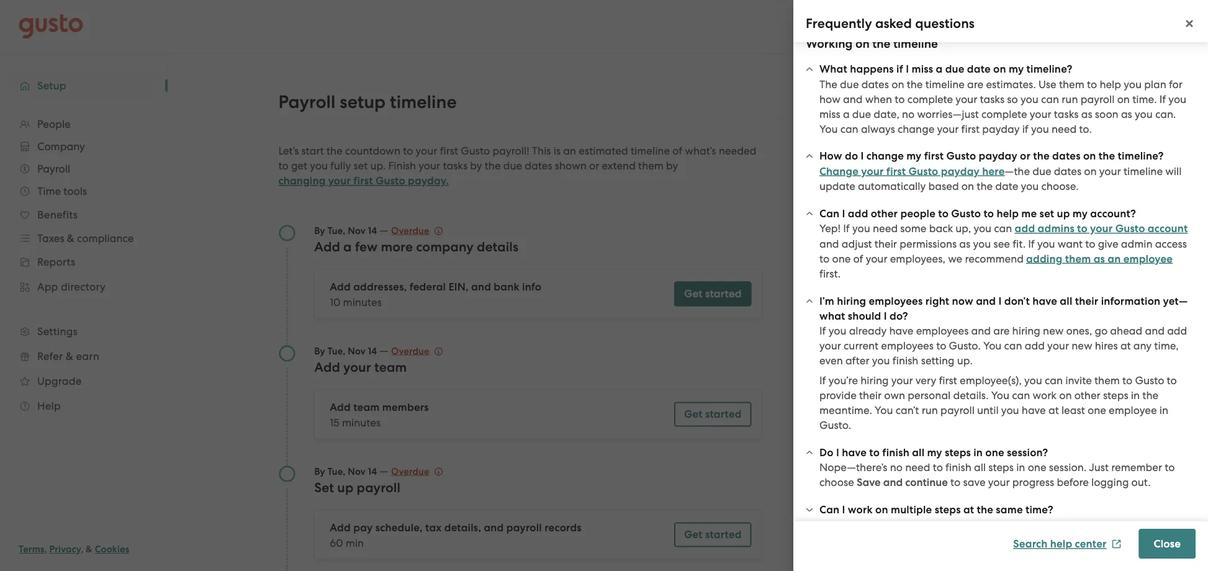 Task type: describe. For each thing, give the bounding box(es) containing it.
first inside button
[[887, 165, 907, 178]]

give
[[1099, 238, 1119, 250]]

your down use
[[1030, 108, 1052, 121]]

them inside the adding them as an employee first.
[[1066, 253, 1092, 266]]

working
[[806, 37, 853, 51]]

0 horizontal spatial a
[[344, 239, 352, 255]]

gusto inside if you're hiring your very first employee(s), you can invite them to gusto to provide their own personal details. you can work on other steps in the meantime. you can't run payroll until you have at least one employee in gusto.
[[1136, 375, 1165, 387]]

change
[[820, 165, 859, 178]]

questions
[[916, 16, 975, 31]]

payroll inside the due dates on the timeline are estimates. use them to help you plan for how and when to complete your tasks so you can run payroll on time. if you miss a due date, no worries—just complete your tasks as soon as you can. you can always change your first payday if you need to.
[[1081, 93, 1115, 106]]

to down do i have to finish all my steps in one session?
[[933, 462, 944, 474]]

you up recommend
[[974, 238, 992, 250]]

help inside the due dates on the timeline are estimates. use them to help you plan for how and when to complete your tasks so you can run payroll on time. if you miss a due date, no worries—just complete your tasks as soon as you can. you can always change your first payday if you need to.
[[1100, 78, 1122, 91]]

refer & earn
[[37, 350, 99, 363]]

by for add a few more company details
[[314, 225, 325, 236]]

you down time.
[[1136, 108, 1153, 121]]

1 vertical spatial employees
[[917, 325, 969, 338]]

everything
[[907, 194, 959, 207]]

— for few
[[380, 224, 389, 236]]

can left the invite
[[1046, 375, 1064, 387]]

hiring inside if you already have employees and are hiring new ones, go ahead and add your current employees to gusto. you can add your new hires at any time, even after you finish setting up.
[[1013, 325, 1041, 338]]

you down can i add other people to gusto to help me set up my account?
[[974, 223, 992, 235]]

i'm
[[820, 295, 835, 308]]

continue
[[906, 477, 949, 490]]

you'll
[[961, 194, 986, 207]]

what's
[[685, 145, 717, 157]]

need inside yep! if you need some back up, you can add admins to your gusto account and adjust their permissions as you see fit. if you want to give admin access to one of your employees, we recommend
[[873, 223, 898, 235]]

add for add team members 15 minutes
[[330, 401, 351, 414]]

1 vertical spatial timeline?
[[1119, 150, 1165, 163]]

due right the
[[841, 78, 859, 91]]

your inside download our handy checklist of everything you'll need to get set up for your first payroll.
[[938, 209, 960, 222]]

one up the nope—there's no need to finish all steps in one session. just remember to choose
[[986, 447, 1005, 459]]

employee inside if you're hiring your very first employee(s), you can invite them to gusto to provide their own personal details. you can work on other steps in the meantime. you can't run payroll until you have at least one employee in gusto.
[[1110, 405, 1158, 417]]

date,
[[874, 108, 900, 121]]

for inside the due dates on the timeline are estimates. use them to help you plan for how and when to complete your tasks so you can run payroll on time. if you miss a due date, no worries—just complete your tasks as soon as you can. you can always change your first payday if you need to.
[[1170, 78, 1183, 91]]

if inside if you're hiring your very first employee(s), you can invite them to gusto to provide their own personal details. you can work on other steps in the meantime. you can't run payroll until you have at least one employee in gusto.
[[820, 375, 827, 387]]

can up do
[[841, 123, 859, 135]]

0 horizontal spatial at
[[964, 504, 975, 517]]

1 vertical spatial checklist
[[976, 229, 1019, 242]]

to inside download our handy checklist of everything you'll need to get set up for your first payroll.
[[1017, 194, 1027, 207]]

asked
[[876, 16, 913, 31]]

10
[[330, 296, 341, 308]]

if right yep!
[[844, 223, 850, 235]]

to up want
[[1078, 223, 1088, 235]]

finish
[[389, 160, 416, 172]]

them inside the due dates on the timeline are estimates. use them to help you plan for how and when to complete your tasks so you can run payroll on time. if you miss a due date, no worries—just complete your tasks as soon as you can. you can always change your first payday if you need to.
[[1060, 78, 1085, 91]]

add up adjust
[[849, 207, 869, 220]]

timeline inside the due dates on the timeline are estimates. use them to help you plan for how and when to complete your tasks so you can run payroll on time. if you miss a due date, no worries—just complete your tasks as soon as you can. you can always change your first payday if you need to.
[[926, 78, 965, 91]]

no inside the nope—there's no need to finish all steps in one session. just remember to choose
[[891, 462, 903, 474]]

add team members 15 minutes
[[330, 401, 429, 429]]

1 vertical spatial payday
[[979, 150, 1018, 163]]

don't
[[1005, 295, 1031, 308]]

admin
[[1122, 238, 1153, 250]]

as up to.
[[1082, 108, 1093, 121]]

to up finish
[[403, 145, 413, 157]]

dates inside —the due dates on your timeline will update automatically based on the date you choose.
[[1055, 165, 1082, 178]]

and down "i'm hiring employees right now and i don't have all their information yet— what should i do?"
[[972, 325, 992, 338]]

set up payroll
[[314, 480, 401, 496]]

ahead
[[1111, 325, 1143, 338]]

and right save
[[884, 477, 903, 490]]

help link
[[12, 395, 155, 417]]

needed
[[719, 145, 757, 157]]

yep!
[[820, 223, 841, 235]]

first inside let's start the countdown to your first gusto payroll! this is an estimated                     timeline of what's needed to get you fully set up.
[[440, 145, 459, 157]]

steps inside the nope—there's no need to finish all steps in one session. just remember to choose
[[989, 462, 1014, 474]]

1 , from the left
[[45, 544, 47, 555]]

the up choose.
[[1034, 150, 1050, 163]]

search help center
[[1014, 538, 1107, 551]]

1 horizontal spatial new
[[1072, 340, 1093, 353]]

1 horizontal spatial &
[[86, 544, 93, 555]]

reports
[[37, 256, 75, 268]]

download for download our handy checklist of everything you'll need to get set up for your first payroll.
[[907, 180, 958, 192]]

dates inside the due dates on the timeline are estimates. use them to help you plan for how and when to complete your tasks so you can run payroll on time. if you miss a due date, no worries—just complete your tasks as soon as you can. you can always change your first payday if you need to.
[[862, 78, 890, 91]]

hiring inside "i'm hiring employees right now and i don't have all their information yet— what should i do?"
[[838, 295, 867, 308]]

the down frequently asked questions
[[873, 37, 891, 51]]

to up nope—there's
[[870, 447, 880, 459]]

up. inside if you already have employees and are hiring new ones, go ahead and add your current employees to gusto. you can add your new hires at any time, even after you finish setting up.
[[958, 355, 973, 367]]

can for can i add other people to gusto to help me set up my account?
[[820, 207, 840, 220]]

0 vertical spatial timeline?
[[1027, 63, 1073, 76]]

checklist inside download our handy checklist of everything you'll need to get set up for your first payroll.
[[1013, 180, 1054, 192]]

hires
[[1096, 340, 1119, 353]]

one inside if you're hiring your very first employee(s), you can invite them to gusto to provide their own personal details. you can work on other steps in the meantime. you can't run payroll until you have at least one employee in gusto.
[[1088, 405, 1107, 417]]

ready
[[985, 158, 1017, 172]]

my up add admins to your gusto account link
[[1073, 207, 1088, 220]]

1 started from the top
[[706, 288, 742, 300]]

meantime.
[[820, 405, 873, 417]]

add for add pay schedule, tax details, and payroll records 60 min
[[330, 522, 351, 535]]

or for payday
[[1021, 150, 1031, 163]]

gusto inside let's start the countdown to your first gusto payroll! this is an estimated                     timeline of what's needed to get you fully set up.
[[461, 145, 490, 157]]

add down 'don't'
[[1026, 340, 1045, 353]]

you inside if you already have employees and are hiring new ones, go ahead and add your current employees to gusto. you can add your new hires at any time, even after you finish setting up.
[[984, 340, 1002, 353]]

your up payday.
[[419, 160, 441, 172]]

15
[[330, 417, 340, 429]]

your inside let's start the countdown to your first gusto payroll! this is an estimated                     timeline of what's needed to get you fully set up.
[[416, 145, 438, 157]]

steps inside if you're hiring your very first employee(s), you can invite them to gusto to provide their own personal details. you can work on other steps in the meantime. you can't run payroll until you have at least one employee in gusto.
[[1104, 390, 1129, 402]]

time.
[[1133, 93, 1158, 106]]

payroll up pay
[[357, 480, 401, 496]]

benefits
[[37, 209, 78, 221]]

60
[[330, 537, 343, 549]]

add pay schedule, tax details, and payroll records 60 min
[[330, 522, 582, 549]]

me
[[1022, 207, 1038, 220]]

you up time.
[[1125, 78, 1142, 91]]

your down ones,
[[1048, 340, 1070, 353]]

details
[[477, 239, 519, 255]]

soon
[[1096, 108, 1119, 121]]

see
[[994, 238, 1011, 250]]

1 vertical spatial work
[[849, 504, 873, 517]]

to down let's
[[279, 160, 289, 172]]

your up give
[[1091, 223, 1113, 235]]

get started for team
[[685, 408, 742, 421]]

gusto inside button
[[909, 165, 939, 178]]

refer & earn link
[[12, 345, 155, 368]]

miss inside the due dates on the timeline are estimates. use them to help you plan for how and when to complete your tasks so you can run payroll on time. if you miss a due date, no worries—just complete your tasks as soon as you can. you can always change your first payday if you need to.
[[820, 108, 841, 121]]

by tue, nov 14 — for up
[[314, 465, 391, 477]]

to up first.
[[820, 253, 830, 265]]

payday inside the due dates on the timeline are estimates. use them to help you plan for how and when to complete your tasks so you can run payroll on time. if you miss a due date, no worries—just complete your tasks as soon as you can. you can always change your first payday if you need to.
[[983, 123, 1020, 135]]

your up add team members 15 minutes
[[344, 360, 371, 375]]

after
[[846, 355, 870, 367]]

tue, for up
[[328, 466, 346, 477]]

this
[[532, 145, 551, 157]]

your inside button
[[862, 165, 884, 178]]

first inside if you're hiring your very first employee(s), you can invite them to gusto to provide their own personal details. you can work on other steps in the meantime. you can't run payroll until you have at least one employee in gusto.
[[940, 375, 958, 387]]

and inside "i'm hiring employees right now and i don't have all their information yet— what should i do?"
[[977, 295, 997, 308]]

have up nope—there's
[[842, 447, 867, 459]]

1 vertical spatial change
[[867, 150, 905, 163]]

payroll setup timeline
[[279, 91, 457, 112]]

to up soon
[[1088, 78, 1098, 91]]

you up "can."
[[1169, 93, 1187, 106]]

— for team
[[380, 344, 389, 357]]

date inside —the due dates on your timeline will update automatically based on the date you choose.
[[996, 180, 1019, 193]]

can down employee(s),
[[1013, 390, 1031, 402]]

the left same
[[978, 504, 994, 517]]

your inside if you're hiring your very first employee(s), you can invite them to gusto to provide their own personal details. you can work on other steps in the meantime. you can't run payroll until you have at least one employee in gusto.
[[892, 375, 914, 387]]

refer
[[37, 350, 63, 363]]

if you already have employees and are hiring new ones, go ahead and add your current employees to gusto. you can add your new hires at any time, even after you finish setting up.
[[820, 325, 1188, 367]]

have inside "i'm hiring employees right now and i don't have all their information yet— what should i do?"
[[1033, 295, 1058, 308]]

to down time,
[[1168, 375, 1178, 387]]

no inside the due dates on the timeline are estimates. use them to help you plan for how and when to complete your tasks so you can run payroll on time. if you miss a due date, no worries—just complete your tasks as soon as you can. you can always change your first payday if you need to.
[[903, 108, 915, 121]]

by tue, nov 14 — for your
[[314, 344, 391, 357]]

the due dates on the timeline are estimates. use them to help you plan for how and when to complete your tasks so you can run payroll on time. if you miss a due date, no worries—just complete your tasks as soon as you can. you can always change your first payday if you need to.
[[820, 78, 1187, 135]]

even
[[820, 355, 843, 367]]

want
[[1058, 238, 1083, 250]]

0 vertical spatial miss
[[912, 63, 934, 76]]

how
[[820, 150, 843, 163]]

nov for up
[[348, 466, 366, 477]]

i'm hiring employees right now and i don't have all their information yet— what should i do?
[[820, 295, 1189, 323]]

steps up save at the right bottom of the page
[[946, 447, 972, 459]]

payroll inside if you're hiring your very first employee(s), you can invite them to gusto to provide their own personal details. you can work on other steps in the meantime. you can't run payroll until you have at least one employee in gusto.
[[941, 405, 975, 417]]

of inside download our handy checklist of everything you'll need to get set up for your first payroll.
[[1057, 180, 1067, 192]]

my up estimates.
[[1010, 63, 1025, 76]]

0 vertical spatial date
[[968, 63, 991, 76]]

to up adding them as an employee link at top right
[[1086, 238, 1096, 250]]

you inside the due dates on the timeline are estimates. use them to help you plan for how and when to complete your tasks so you can run payroll on time. if you miss a due date, no worries—just complete your tasks as soon as you can. you can always change your first payday if you need to.
[[820, 123, 838, 135]]

of inside yep! if you need some back up, you can add admins to your gusto account and adjust their permissions as you see fit. if you want to give admin access to one of your employees, we recommend
[[854, 253, 864, 265]]

run inside if you're hiring your very first employee(s), you can invite them to gusto to provide their own personal details. you can work on other steps in the meantime. you can't run payroll until you have at least one employee in gusto.
[[922, 405, 939, 417]]

get started for payroll
[[685, 529, 742, 541]]

will
[[1166, 165, 1182, 178]]

you down use
[[1032, 123, 1050, 135]]

the down soon
[[1099, 150, 1116, 163]]

to up date,
[[895, 93, 905, 106]]

employees inside "i'm hiring employees right now and i don't have all their information yet— what should i do?"
[[869, 295, 923, 308]]

are for don't
[[994, 325, 1010, 338]]

access
[[1156, 238, 1188, 250]]

min
[[346, 537, 364, 549]]

can.
[[1156, 108, 1177, 121]]

adding them as an employee link
[[1027, 253, 1174, 266]]

to right the invite
[[1123, 375, 1133, 387]]

the inside finish your tasks by the due dates shown or extend them by changing your first gusto payday.
[[485, 160, 501, 172]]

just
[[1090, 462, 1110, 474]]

the inside —the due dates on your timeline will update automatically based on the date you choose.
[[977, 180, 993, 193]]

you up "adding" in the right of the page
[[1038, 238, 1056, 250]]

2 horizontal spatial tasks
[[1055, 108, 1079, 121]]

how
[[820, 93, 841, 106]]

can inside if you already have employees and are hiring new ones, go ahead and add your current employees to gusto. you can add your new hires at any time, even after you finish setting up.
[[1005, 340, 1023, 353]]

download checklist
[[922, 229, 1019, 242]]

if inside if you already have employees and are hiring new ones, go ahead and add your current employees to gusto. you can add your new hires at any time, even after you finish setting up.
[[820, 325, 827, 338]]

1 get started from the top
[[685, 288, 742, 300]]

what for what happens if i miss a due date on my timeline?
[[820, 63, 848, 76]]

frequently asked questions dialog
[[794, 0, 1209, 572]]

to right remember
[[1166, 462, 1176, 474]]

your up even at bottom right
[[820, 340, 842, 353]]

if you're hiring your very first employee(s), you can invite them to gusto to provide their own personal details. you can work on other steps in the meantime. you can't run payroll until you have at least one employee in gusto.
[[820, 375, 1178, 432]]

and inside the due dates on the timeline are estimates. use them to help you plan for how and when to complete your tasks so you can run payroll on time. if you miss a due date, no worries—just complete your tasks as soon as you can. you can always change your first payday if you need to.
[[844, 93, 863, 106]]

your inside —the due dates on your timeline will update automatically based on the date you choose.
[[1100, 165, 1122, 178]]

2 vertical spatial employees
[[882, 340, 934, 353]]

timeline right setup
[[390, 91, 457, 112]]

gusto up 'our'
[[947, 150, 977, 163]]

very
[[916, 375, 937, 387]]

timeline inside —the due dates on your timeline will update automatically based on the date you choose.
[[1124, 165, 1164, 178]]

your down adjust
[[866, 253, 888, 265]]

help
[[37, 400, 61, 412]]

steps down continue
[[935, 504, 961, 517]]

cookies button
[[95, 542, 129, 557]]

overdue for payroll
[[391, 466, 430, 477]]

set for can i add other people to gusto to help me set up my account?
[[1040, 207, 1055, 220]]

my up continue
[[928, 447, 943, 459]]

your down fully
[[328, 175, 351, 187]]

due up worries—just
[[946, 63, 965, 76]]

of inside let's start the countdown to your first gusto payroll! this is an estimated                     timeline of what's needed to get you fully set up.
[[673, 145, 683, 157]]

close button
[[1140, 529, 1196, 559]]

if inside the due dates on the timeline are estimates. use them to help you plan for how and when to complete your tasks so you can run payroll on time. if you miss a due date, no worries—just complete your tasks as soon as you can. you can always change your first payday if you need to.
[[1160, 93, 1167, 106]]

can i work on multiple steps at the same time?
[[820, 504, 1054, 517]]

tasks inside finish your tasks by the due dates shown or extend them by changing your first gusto payday.
[[443, 160, 468, 172]]

on inside if you're hiring your very first employee(s), you can invite them to gusto to provide their own personal details. you can work on other steps in the meantime. you can't run payroll until you have at least one employee in gusto.
[[1060, 390, 1073, 402]]

0 vertical spatial tasks
[[981, 93, 1005, 106]]

can inside yep! if you need some back up, you can add admins to your gusto account and adjust their permissions as you see fit. if you want to give admin access to one of your employees, we recommend
[[995, 223, 1013, 235]]

working on the timeline
[[806, 37, 939, 51]]

countdown
[[345, 145, 401, 157]]

faqs button
[[1133, 93, 1174, 108]]

close
[[1155, 538, 1182, 550]]

progress
[[1013, 477, 1055, 489]]

estimates.
[[987, 78, 1037, 91]]

need inside the nope—there's no need to finish all steps in one session. just remember to choose
[[906, 462, 931, 474]]

provide
[[820, 390, 857, 402]]

0 vertical spatial team
[[375, 360, 407, 375]]

fully
[[331, 160, 351, 172]]

now
[[953, 295, 974, 308]]

first inside download our handy checklist of everything you'll need to get set up for your first payroll.
[[963, 209, 981, 222]]

and up time,
[[1146, 325, 1165, 338]]

run inside the due dates on the timeline are estimates. use them to help you plan for how and when to complete your tasks so you can run payroll on time. if you miss a due date, no worries—just complete your tasks as soon as you can. you can always change your first payday if you need to.
[[1062, 93, 1079, 106]]

you right the 'after'
[[873, 355, 891, 367]]

the inside if you're hiring your very first employee(s), you can invite them to gusto to provide their own personal details. you can work on other steps in the meantime. you can't run payroll until you have at least one employee in gusto.
[[1143, 390, 1159, 402]]

to up based
[[940, 158, 952, 172]]

any
[[1134, 340, 1152, 353]]

set for download our handy checklist of everything you'll need to get set up for your first payroll.
[[1048, 194, 1062, 207]]

to up back
[[939, 207, 949, 220]]

have up 'our'
[[955, 158, 982, 172]]

choose.
[[1042, 180, 1079, 193]]

session?
[[1008, 447, 1049, 459]]

current
[[844, 340, 879, 353]]

details,
[[445, 522, 482, 535]]

overdue for few
[[391, 225, 430, 236]]

gusto down you'll
[[952, 207, 982, 220]]

payroll inside add pay schedule, tax details, and payroll records 60 min
[[507, 522, 542, 535]]

need inside download our handy checklist of everything you'll need to get set up for your first payroll.
[[989, 194, 1014, 207]]

timeline down asked
[[894, 37, 939, 51]]

you down what
[[829, 325, 847, 338]]

1 horizontal spatial complete
[[982, 108, 1028, 121]]

all for do i have to finish all my steps in one session?
[[913, 447, 925, 459]]

if right fit.
[[1029, 238, 1035, 250]]

do
[[820, 447, 834, 459]]

0 horizontal spatial other
[[871, 207, 898, 220]]

admins
[[1038, 223, 1075, 235]]

your down worries—just
[[938, 123, 959, 135]]

pay
[[354, 522, 373, 535]]

minutes inside add team members 15 minutes
[[342, 417, 381, 429]]

we
[[949, 253, 963, 265]]

tue, for a
[[328, 225, 346, 236]]

to inside if you already have employees and are hiring new ones, go ahead and add your current employees to gusto. you can add your new hires at any time, even after you finish setting up.
[[937, 340, 947, 353]]

need inside the due dates on the timeline are estimates. use them to help you plan for how and when to complete your tasks so you can run payroll on time. if you miss a due date, no worries—just complete your tasks as soon as you can. you can always change your first payday if you need to.
[[1052, 123, 1077, 135]]

you right so
[[1021, 93, 1039, 106]]

tue, for your
[[328, 346, 346, 357]]

their inside yep! if you need some back up, you can add admins to your gusto account and adjust their permissions as you see fit. if you want to give admin access to one of your employees, we recommend
[[875, 238, 898, 250]]

you down employee(s),
[[992, 390, 1010, 402]]

overdue button for team
[[391, 344, 443, 359]]



Task type: locate. For each thing, give the bounding box(es) containing it.
employees up do?
[[869, 295, 923, 308]]

2 vertical spatial tue,
[[328, 466, 346, 477]]

0 horizontal spatial ,
[[45, 544, 47, 555]]

work inside if you're hiring your very first employee(s), you can invite them to gusto to provide their own personal details. you can work on other steps in the meantime. you can't run payroll until you have at least one employee in gusto.
[[1033, 390, 1057, 402]]

need up the 'payroll.'
[[989, 194, 1014, 207]]

privacy
[[49, 544, 81, 555]]

get started button for set up payroll
[[675, 523, 752, 548]]

up. inside let's start the countdown to your first gusto payroll! this is an estimated                     timeline of what's needed to get you fully set up.
[[371, 160, 386, 172]]

back
[[930, 223, 954, 235]]

by
[[314, 225, 325, 236], [314, 346, 325, 357], [314, 466, 325, 477]]

all for nope—there's no need to finish all steps in one session. just remember to choose
[[975, 462, 987, 474]]

happens
[[851, 63, 894, 76]]

them down want
[[1066, 253, 1092, 266]]

get started button
[[675, 282, 752, 307], [675, 402, 752, 427], [675, 523, 752, 548]]

based
[[929, 180, 960, 193]]

get inside let's start the countdown to your first gusto payroll! this is an estimated                     timeline of what's needed to get you fully set up.
[[291, 160, 307, 172]]

1 vertical spatial a
[[844, 108, 850, 121]]

team inside add team members 15 minutes
[[354, 401, 380, 414]]

if inside the due dates on the timeline are estimates. use them to help you plan for how and when to complete your tasks so you can run payroll on time. if you miss a due date, no worries—just complete your tasks as soon as you can. you can always change your first payday if you need to.
[[1023, 123, 1029, 135]]

0 vertical spatial for
[[1170, 78, 1183, 91]]

at inside if you already have employees and are hiring new ones, go ahead and add your current employees to gusto. you can add your new hires at any time, even after you finish setting up.
[[1121, 340, 1132, 353]]

dialog main content element
[[794, 35, 1209, 563]]

for inside download our handy checklist of everything you'll need to get set up for your first payroll.
[[922, 209, 936, 222]]

do i have to finish all my steps in one session?
[[820, 447, 1049, 459]]

for
[[1170, 78, 1183, 91], [922, 209, 936, 222]]

0 vertical spatial by
[[314, 225, 325, 236]]

worries—just
[[918, 108, 980, 121]]

adding them as an employee first.
[[820, 253, 1174, 280]]

1 get started button from the top
[[675, 282, 752, 307]]

2 vertical spatial nov
[[348, 466, 366, 477]]

3 14 from the top
[[368, 466, 377, 477]]

need left to.
[[1052, 123, 1077, 135]]

add inside add pay schedule, tax details, and payroll records 60 min
[[330, 522, 351, 535]]

what to have ready
[[907, 158, 1017, 172]]

remember
[[1112, 462, 1163, 474]]

gusto up based
[[909, 165, 939, 178]]

of
[[673, 145, 683, 157], [1057, 180, 1067, 192], [854, 253, 864, 265]]

at left least
[[1049, 405, 1060, 417]]

2 vertical spatial —
[[380, 465, 389, 477]]

their left own
[[860, 390, 882, 402]]

1 vertical spatial all
[[913, 447, 925, 459]]

minutes
[[343, 296, 382, 308], [342, 417, 381, 429]]

gusto inside yep! if you need some back up, you can add admins to your gusto account and adjust their permissions as you see fit. if you want to give admin access to one of your employees, we recommend
[[1116, 223, 1146, 235]]

tax
[[426, 522, 442, 535]]

have inside if you're hiring your very first employee(s), you can invite them to gusto to provide their own personal details. you can work on other steps in the meantime. you can't run payroll until you have at least one employee in gusto.
[[1022, 405, 1047, 417]]

1 vertical spatial help
[[997, 207, 1020, 220]]

you down —the
[[1022, 180, 1040, 193]]

can up yep!
[[820, 207, 840, 220]]

due up always
[[853, 108, 872, 121]]

0 horizontal spatial tasks
[[443, 160, 468, 172]]

2 14 from the top
[[368, 346, 377, 357]]

add for add your team
[[314, 360, 340, 375]]

to up setting
[[937, 340, 947, 353]]

some
[[901, 223, 927, 235]]

invite
[[1066, 375, 1093, 387]]

0 vertical spatial checklist
[[1013, 180, 1054, 192]]

are down "i'm hiring employees right now and i don't have all their information yet— what should i do?"
[[994, 325, 1010, 338]]

of up the admins
[[1057, 180, 1067, 192]]

or
[[1021, 150, 1031, 163], [590, 160, 600, 172]]

overdue up add a few more company details
[[391, 225, 430, 236]]

0 vertical spatial tue,
[[328, 225, 346, 236]]

your up worries—just
[[956, 93, 978, 106]]

started for add your team
[[706, 408, 742, 421]]

get for set up payroll
[[685, 529, 703, 541]]

gusto inside finish your tasks by the due dates shown or extend them by changing your first gusto payday.
[[376, 175, 406, 187]]

your inside the save and continue to save your progress before logging out.
[[989, 477, 1011, 489]]

cookies
[[95, 544, 129, 555]]

a left few
[[344, 239, 352, 255]]

1 vertical spatial if
[[1023, 123, 1029, 135]]

them inside finish your tasks by the due dates shown or extend them by changing your first gusto payday.
[[639, 160, 664, 172]]

what up the
[[820, 63, 848, 76]]

— up add your team at the bottom
[[380, 344, 389, 357]]

company
[[416, 239, 474, 255]]

and right ein,
[[472, 281, 491, 294]]

by for set up payroll
[[314, 466, 325, 477]]

your
[[956, 93, 978, 106], [1030, 108, 1052, 121], [938, 123, 959, 135], [416, 145, 438, 157], [419, 160, 441, 172], [862, 165, 884, 178], [1100, 165, 1122, 178], [328, 175, 351, 187], [938, 209, 960, 222], [1091, 223, 1113, 235], [866, 253, 888, 265], [820, 340, 842, 353], [1048, 340, 1070, 353], [344, 360, 371, 375], [892, 375, 914, 387], [989, 477, 1011, 489]]

first up change your first gusto payday here
[[925, 150, 944, 163]]

steps up the save and continue to save your progress before logging out. at the right bottom
[[989, 462, 1014, 474]]

0 vertical spatial at
[[1121, 340, 1132, 353]]

set right me
[[1040, 207, 1055, 220]]

1 vertical spatial by tue, nov 14 —
[[314, 344, 391, 357]]

finish up continue
[[883, 447, 910, 459]]

you down start
[[310, 160, 328, 172]]

0 vertical spatial can
[[820, 207, 840, 220]]

download
[[907, 180, 958, 192], [922, 229, 973, 242]]

their inside "i'm hiring employees right now and i don't have all their information yet— what should i do?"
[[1076, 295, 1099, 308]]

or inside dialog main content element
[[1021, 150, 1031, 163]]

started for set up payroll
[[706, 529, 742, 541]]

what for what to have ready
[[907, 158, 938, 172]]

in inside the nope—there's no need to finish all steps in one session. just remember to choose
[[1017, 462, 1026, 474]]

if
[[1160, 93, 1167, 106], [844, 223, 850, 235], [1029, 238, 1035, 250], [820, 325, 827, 338], [820, 375, 827, 387]]

0 horizontal spatial if
[[897, 63, 904, 76]]

nov for your
[[348, 346, 366, 357]]

2 get from the top
[[685, 408, 703, 421]]

download our handy checklist of everything you'll need to get set up for your first payroll.
[[907, 180, 1067, 222]]

timeline? up use
[[1027, 63, 1073, 76]]

you right employee(s),
[[1025, 375, 1043, 387]]

minutes inside 'add addresses, federal ein, and bank info 10 minutes'
[[343, 296, 382, 308]]

before
[[1058, 477, 1090, 489]]

get started
[[685, 288, 742, 300], [685, 408, 742, 421], [685, 529, 742, 541]]

nope—there's
[[820, 462, 888, 474]]

1 vertical spatial run
[[922, 405, 939, 417]]

finish inside if you already have employees and are hiring new ones, go ahead and add your current employees to gusto. you can add your new hires at any time, even after you finish setting up.
[[893, 355, 919, 367]]

overdue for team
[[391, 346, 430, 357]]

3 get started button from the top
[[675, 523, 752, 548]]

set inside let's start the countdown to your first gusto payroll! this is an estimated                     timeline of what's needed to get you fully set up.
[[354, 160, 368, 172]]

the down any
[[1143, 390, 1159, 402]]

you inside let's start the countdown to your first gusto payroll! this is an estimated                     timeline of what's needed to get you fully set up.
[[310, 160, 328, 172]]

0 vertical spatial set
[[354, 160, 368, 172]]

add inside 'add addresses, federal ein, and bank info 10 minutes'
[[330, 281, 351, 294]]

3 started from the top
[[706, 529, 742, 541]]

2 by tue, nov 14 — from the top
[[314, 344, 391, 357]]

0 vertical spatial their
[[875, 238, 898, 250]]

your up automatically
[[862, 165, 884, 178]]

0 horizontal spatial help
[[997, 207, 1020, 220]]

gusto navigation element
[[0, 53, 168, 439]]

payroll left records
[[507, 522, 542, 535]]

0 vertical spatial minutes
[[343, 296, 382, 308]]

timeline? down "can."
[[1119, 150, 1165, 163]]

14 for payroll
[[368, 466, 377, 477]]

gusto. down meantime.
[[820, 420, 852, 432]]

one
[[833, 253, 851, 265], [1088, 405, 1107, 417], [986, 447, 1005, 459], [1029, 462, 1047, 474]]

1 vertical spatial new
[[1072, 340, 1093, 353]]

0 vertical spatial change
[[898, 123, 935, 135]]

1 vertical spatial by
[[314, 346, 325, 357]]

up for for
[[907, 209, 920, 222]]

1 vertical spatial started
[[706, 408, 742, 421]]

1 vertical spatial set
[[1048, 194, 1062, 207]]

1 horizontal spatial for
[[1170, 78, 1183, 91]]

save and continue to save your progress before logging out.
[[857, 477, 1151, 490]]

finish for need
[[946, 462, 972, 474]]

employee inside the adding them as an employee first.
[[1124, 253, 1174, 266]]

other inside if you're hiring your very first employee(s), you can invite them to gusto to provide their own personal details. you can work on other steps in the meantime. you can't run payroll until you have at least one employee in gusto.
[[1075, 390, 1101, 402]]

in
[[1132, 390, 1141, 402], [1160, 405, 1169, 417], [974, 447, 983, 459], [1017, 462, 1026, 474]]

1 get from the top
[[685, 288, 703, 300]]

2 nov from the top
[[348, 346, 366, 357]]

3 tue, from the top
[[328, 466, 346, 477]]

1 horizontal spatial an
[[1108, 253, 1122, 266]]

automatically
[[859, 180, 926, 193]]

— for payroll
[[380, 465, 389, 477]]

1 vertical spatial overdue button
[[391, 344, 443, 359]]

dates
[[862, 78, 890, 91], [1053, 150, 1081, 163], [525, 160, 553, 172], [1055, 165, 1082, 178]]

start
[[302, 145, 324, 157]]

a inside the due dates on the timeline are estimates. use them to help you plan for how and when to complete your tasks so you can run payroll on time. if you miss a due date, no worries—just complete your tasks as soon as you can. you can always change your first payday if you need to.
[[844, 108, 850, 121]]

0 vertical spatial download
[[907, 180, 958, 192]]

time?
[[1026, 504, 1054, 517]]

2 horizontal spatial all
[[1061, 295, 1073, 308]]

at inside if you're hiring your very first employee(s), you can invite them to gusto to provide their own personal details. you can work on other steps in the meantime. you can't run payroll until you have at least one employee in gusto.
[[1049, 405, 1060, 417]]

0 horizontal spatial up
[[338, 480, 354, 496]]

checklist
[[1013, 180, 1054, 192], [976, 229, 1019, 242]]

overdue button up the members
[[391, 344, 443, 359]]

2 get started from the top
[[685, 408, 742, 421]]

3 — from the top
[[380, 465, 389, 477]]

records
[[545, 522, 582, 535]]

& inside refer & earn link
[[66, 350, 73, 363]]

—the
[[1005, 165, 1031, 178]]

or up —the
[[1021, 150, 1031, 163]]

0 horizontal spatial get
[[291, 160, 307, 172]]

here
[[983, 165, 1005, 178]]

1 — from the top
[[380, 224, 389, 236]]

2 vertical spatial by
[[314, 466, 325, 477]]

2 , from the left
[[81, 544, 83, 555]]

do
[[845, 150, 859, 163]]

work
[[1033, 390, 1057, 402], [849, 504, 873, 517]]

2 vertical spatial overdue
[[391, 466, 430, 477]]

0 horizontal spatial what
[[820, 63, 848, 76]]

them
[[1060, 78, 1085, 91], [639, 160, 664, 172], [1066, 253, 1092, 266], [1095, 375, 1121, 387]]

first inside the due dates on the timeline are estimates. use them to help you plan for how and when to complete your tasks so you can run payroll on time. if you miss a due date, no worries—just complete your tasks as soon as you can. you can always change your first payday if you need to.
[[962, 123, 980, 135]]

as inside the adding them as an employee first.
[[1094, 253, 1106, 266]]

2 vertical spatial set
[[1040, 207, 1055, 220]]

timeline inside let's start the countdown to your first gusto payroll! this is an estimated                     timeline of what's needed to get you fully set up.
[[631, 145, 670, 157]]

2 tue, from the top
[[328, 346, 346, 357]]

you up how
[[820, 123, 838, 135]]

hiring
[[838, 295, 867, 308], [1013, 325, 1041, 338], [861, 375, 889, 387]]

payday up 'our'
[[942, 165, 980, 178]]

date
[[968, 63, 991, 76], [996, 180, 1019, 193]]

1 horizontal spatial all
[[975, 462, 987, 474]]

0 vertical spatial get started button
[[675, 282, 752, 307]]

add inside yep! if you need some back up, you can add admins to your gusto account and adjust their permissions as you see fit. if you want to give admin access to one of your employees, we recommend
[[1015, 223, 1036, 235]]

your up back
[[938, 209, 960, 222]]

their up ones,
[[1076, 295, 1099, 308]]

1 vertical spatial get
[[685, 408, 703, 421]]

2 vertical spatial of
[[854, 253, 864, 265]]

need left some
[[873, 223, 898, 235]]

3 by tue, nov 14 — from the top
[[314, 465, 391, 477]]

you inside —the due dates on your timeline will update automatically based on the date you choose.
[[1022, 180, 1040, 193]]

14 up add your team at the bottom
[[368, 346, 377, 357]]

0 vertical spatial complete
[[908, 93, 954, 106]]

0 horizontal spatial date
[[968, 63, 991, 76]]

tasks
[[981, 93, 1005, 106], [1055, 108, 1079, 121], [443, 160, 468, 172]]

tue, down changing your first gusto payday. button
[[328, 225, 346, 236]]

0 horizontal spatial complete
[[908, 93, 954, 106]]

recommend
[[966, 253, 1024, 265]]

up. right setting
[[958, 355, 973, 367]]

2 horizontal spatial a
[[937, 63, 943, 76]]

add for add a few more company details
[[314, 239, 340, 255]]

and inside 'add addresses, federal ein, and bank info 10 minutes'
[[472, 281, 491, 294]]

2 vertical spatial 14
[[368, 466, 377, 477]]

1 can from the top
[[820, 207, 840, 220]]

by for add your team
[[314, 346, 325, 357]]

up for my
[[1058, 207, 1071, 220]]

setting
[[922, 355, 955, 367]]

them right the invite
[[1095, 375, 1121, 387]]

finish up save at the right bottom of the page
[[946, 462, 972, 474]]

or inside finish your tasks by the due dates shown or extend them by changing your first gusto payday.
[[590, 160, 600, 172]]

dates inside finish your tasks by the due dates shown or extend them by changing your first gusto payday.
[[525, 160, 553, 172]]

1 by from the left
[[470, 160, 482, 172]]

first right very
[[940, 375, 958, 387]]

few
[[355, 239, 378, 255]]

ein,
[[449, 281, 469, 294]]

2 vertical spatial finish
[[946, 462, 972, 474]]

2 by from the top
[[314, 346, 325, 357]]

1 horizontal spatial date
[[996, 180, 1019, 193]]

my
[[1010, 63, 1025, 76], [907, 150, 922, 163], [1073, 207, 1088, 220], [928, 447, 943, 459]]

to up me
[[1017, 194, 1027, 207]]

due inside —the due dates on your timeline will update automatically based on the date you choose.
[[1033, 165, 1052, 178]]

set up changing your first gusto payday. button
[[354, 160, 368, 172]]

1 horizontal spatial help
[[1051, 538, 1073, 551]]

an
[[564, 145, 577, 157], [1108, 253, 1122, 266]]

setup
[[37, 80, 66, 92]]

you down own
[[875, 405, 894, 417]]

to inside the save and continue to save your progress before logging out.
[[951, 477, 961, 489]]

all inside the nope—there's no need to finish all steps in one session. just remember to choose
[[975, 462, 987, 474]]

— up set up payroll
[[380, 465, 389, 477]]

one inside the nope—there's no need to finish all steps in one session. just remember to choose
[[1029, 462, 1047, 474]]

are for date
[[968, 78, 984, 91]]

1 overdue button from the top
[[391, 223, 443, 238]]

if
[[897, 63, 904, 76], [1023, 123, 1029, 135]]

them right use
[[1060, 78, 1085, 91]]

can down "i'm hiring employees right now and i don't have all their information yet— what should i do?"
[[1005, 340, 1023, 353]]

up up some
[[907, 209, 920, 222]]

all
[[1061, 295, 1073, 308], [913, 447, 925, 459], [975, 462, 987, 474]]

the inside the due dates on the timeline are estimates. use them to help you plan for how and when to complete your tasks so you can run payroll on time. if you miss a due date, no worries—just complete your tasks as soon as you can. you can always change your first payday if you need to.
[[907, 78, 923, 91]]

yet—
[[1164, 295, 1189, 308]]

let's start the countdown to your first gusto payroll! this is an estimated                     timeline of what's needed to get you fully set up.
[[279, 145, 757, 172]]

2 overdue button from the top
[[391, 344, 443, 359]]

0 vertical spatial up.
[[371, 160, 386, 172]]

details.
[[954, 390, 989, 402]]

hiring up own
[[861, 375, 889, 387]]

14 up few
[[368, 225, 377, 236]]

and inside yep! if you need some back up, you can add admins to your gusto account and adjust their permissions as you see fit. if you want to give admin access to one of your employees, we recommend
[[820, 238, 840, 250]]

3 get started from the top
[[685, 529, 742, 541]]

0 vertical spatial other
[[871, 207, 898, 220]]

as inside yep! if you need some back up, you can add admins to your gusto account and adjust their permissions as you see fit. if you want to give admin access to one of your employees, we recommend
[[960, 238, 971, 250]]

0 horizontal spatial new
[[1044, 325, 1064, 338]]

up inside dialog main content element
[[1058, 207, 1071, 220]]

1 vertical spatial get
[[1029, 194, 1046, 207]]

tue, up set
[[328, 466, 346, 477]]

1 by from the top
[[314, 225, 325, 236]]

first inside finish your tasks by the due dates shown or extend them by changing your first gusto payday.
[[354, 175, 373, 187]]

can i add other people to gusto to help me set up my account?
[[820, 207, 1137, 220]]

gusto. inside if you already have employees and are hiring new ones, go ahead and add your current employees to gusto. you can add your new hires at any time, even after you finish setting up.
[[950, 340, 981, 353]]

or for shown
[[590, 160, 600, 172]]

list
[[0, 113, 168, 419]]

&
[[66, 350, 73, 363], [86, 544, 93, 555]]

change your first gusto payday here button
[[820, 164, 1005, 179]]

1 vertical spatial gusto.
[[820, 420, 852, 432]]

app
[[37, 281, 58, 293]]

1 tue, from the top
[[328, 225, 346, 236]]

by tue, nov 14 — for a
[[314, 224, 391, 236]]

finish for have
[[883, 447, 910, 459]]

is
[[554, 145, 561, 157]]

nov for a
[[348, 225, 366, 236]]

1 horizontal spatial up.
[[958, 355, 973, 367]]

2 — from the top
[[380, 344, 389, 357]]

1 by tue, nov 14 — from the top
[[314, 224, 391, 236]]

do?
[[890, 310, 909, 323]]

can down the 'payroll.'
[[995, 223, 1013, 235]]

0 vertical spatial &
[[66, 350, 73, 363]]

add admins to your gusto account link
[[1015, 223, 1189, 235]]

all inside "i'm hiring employees right now and i don't have all their information yet— what should i do?"
[[1061, 295, 1073, 308]]

2 started from the top
[[706, 408, 742, 421]]

faqs
[[1148, 94, 1174, 107]]

tasks up payday.
[[443, 160, 468, 172]]

get inside download our handy checklist of everything you'll need to get set up for your first payroll.
[[1029, 194, 1046, 207]]

2 vertical spatial get started button
[[675, 523, 752, 548]]

date down —the
[[996, 180, 1019, 193]]

them inside if you're hiring your very first employee(s), you can invite them to gusto to provide their own personal details. you can work on other steps in the meantime. you can't run payroll until you have at least one employee in gusto.
[[1095, 375, 1121, 387]]

2 vertical spatial all
[[975, 462, 987, 474]]

0 vertical spatial of
[[673, 145, 683, 157]]

what
[[820, 310, 846, 323]]

employees down do?
[[882, 340, 934, 353]]

due inside finish your tasks by the due dates shown or extend them by changing your first gusto payday.
[[504, 160, 523, 172]]

get
[[291, 160, 307, 172], [1029, 194, 1046, 207]]

1 vertical spatial no
[[891, 462, 903, 474]]

settings link
[[12, 321, 155, 343]]

search help center link
[[1014, 538, 1122, 551]]

set
[[314, 480, 334, 496]]

employees
[[869, 295, 923, 308], [917, 325, 969, 338], [882, 340, 934, 353]]

as down up,
[[960, 238, 971, 250]]

1 horizontal spatial gusto.
[[950, 340, 981, 353]]

0 vertical spatial 14
[[368, 225, 377, 236]]

2 vertical spatial by tue, nov 14 —
[[314, 465, 391, 477]]

their inside if you're hiring your very first employee(s), you can invite them to gusto to provide their own personal details. you can work on other steps in the meantime. you can't run payroll until you have at least one employee in gusto.
[[860, 390, 882, 402]]

2 vertical spatial hiring
[[861, 375, 889, 387]]

2 can from the top
[[820, 504, 840, 517]]

0 horizontal spatial or
[[590, 160, 600, 172]]

download for download checklist
[[922, 229, 973, 242]]

0 vertical spatial get started
[[685, 288, 742, 300]]

due up choose.
[[1033, 165, 1052, 178]]

can't
[[896, 405, 920, 417]]

miss down how
[[820, 108, 841, 121]]

0 vertical spatial finish
[[893, 355, 919, 367]]

for right plan
[[1170, 78, 1183, 91]]

1 vertical spatial minutes
[[342, 417, 381, 429]]

2 vertical spatial tasks
[[443, 160, 468, 172]]

get started button for add your team
[[675, 402, 752, 427]]

can down use
[[1042, 93, 1060, 106]]

overdue button for payroll
[[391, 464, 443, 479]]

can for can i work on multiple steps at the same time?
[[820, 504, 840, 517]]

list containing benefits
[[0, 113, 168, 419]]

2 by from the left
[[667, 160, 679, 172]]

14 for team
[[368, 346, 377, 357]]

0 horizontal spatial an
[[564, 145, 577, 157]]

let's
[[279, 145, 299, 157]]

0 vertical spatial nov
[[348, 225, 366, 236]]

at
[[1121, 340, 1132, 353], [1049, 405, 1060, 417], [964, 504, 975, 517]]

3 get from the top
[[685, 529, 703, 541]]

1 horizontal spatial miss
[[912, 63, 934, 76]]

gusto up finish your tasks by the due dates shown or extend them by changing your first gusto payday.
[[461, 145, 490, 157]]

gusto down any
[[1136, 375, 1165, 387]]

2 horizontal spatial help
[[1100, 78, 1122, 91]]

1 horizontal spatial if
[[1023, 123, 1029, 135]]

1 overdue from the top
[[391, 225, 430, 236]]

frequently
[[806, 16, 873, 31]]

you up adjust
[[853, 223, 871, 235]]

1 vertical spatial other
[[1075, 390, 1101, 402]]

add for add addresses, federal ein, and bank info 10 minutes
[[330, 281, 351, 294]]

add inside add team members 15 minutes
[[330, 401, 351, 414]]

0 vertical spatial started
[[706, 288, 742, 300]]

1 14 from the top
[[368, 225, 377, 236]]

due down "payroll!"
[[504, 160, 523, 172]]

up inside download our handy checklist of everything you'll need to get set up for your first payroll.
[[907, 209, 920, 222]]

what inside dialog main content element
[[820, 63, 848, 76]]

change
[[898, 123, 935, 135], [867, 150, 905, 163]]

the inside let's start the countdown to your first gusto payroll! this is an estimated                     timeline of what's needed to get you fully set up.
[[327, 145, 343, 157]]

you right until
[[1002, 405, 1020, 417]]

0 vertical spatial new
[[1044, 325, 1064, 338]]

as right soon
[[1122, 108, 1133, 121]]

the right 'our'
[[977, 180, 993, 193]]

2 horizontal spatial of
[[1057, 180, 1067, 192]]

have left least
[[1022, 405, 1047, 417]]

1 horizontal spatial are
[[994, 325, 1010, 338]]

account menu element
[[969, 0, 1190, 53]]

finish
[[893, 355, 919, 367], [883, 447, 910, 459], [946, 462, 972, 474]]

one inside yep! if you need some back up, you can add admins to your gusto account and adjust their permissions as you see fit. if you want to give admin access to one of your employees, we recommend
[[833, 253, 851, 265]]

overdue button for few
[[391, 223, 443, 238]]

2 vertical spatial at
[[964, 504, 975, 517]]

2 overdue from the top
[[391, 346, 430, 357]]

have inside if you already have employees and are hiring new ones, go ahead and add your current employees to gusto. you can add your new hires at any time, even after you finish setting up.
[[890, 325, 914, 338]]

what happens if i miss a due date on my timeline?
[[820, 63, 1073, 76]]

1 horizontal spatial get
[[1029, 194, 1046, 207]]

home image
[[19, 14, 83, 39]]

0 vertical spatial an
[[564, 145, 577, 157]]

0 vertical spatial a
[[937, 63, 943, 76]]

an down give
[[1108, 253, 1122, 266]]

gusto. inside if you're hiring your very first employee(s), you can invite them to gusto to provide their own personal details. you can work on other steps in the meantime. you can't run payroll until you have at least one employee in gusto.
[[820, 420, 852, 432]]

2 vertical spatial their
[[860, 390, 882, 402]]

complete down so
[[982, 108, 1028, 121]]

other down automatically
[[871, 207, 898, 220]]

payday up how do i change my first gusto payday or the dates on the timeline?
[[983, 123, 1020, 135]]

to down you'll
[[984, 207, 995, 220]]

can
[[820, 207, 840, 220], [820, 504, 840, 517]]

0 horizontal spatial are
[[968, 78, 984, 91]]

2 get started button from the top
[[675, 402, 752, 427]]

3 by from the top
[[314, 466, 325, 477]]

right
[[926, 295, 950, 308]]

an inside let's start the countdown to your first gusto payroll! this is an estimated                     timeline of what's needed to get you fully set up.
[[564, 145, 577, 157]]

setup
[[340, 91, 386, 112]]

0 vertical spatial employees
[[869, 295, 923, 308]]

1 vertical spatial tue,
[[328, 346, 346, 357]]

1 vertical spatial hiring
[[1013, 325, 1041, 338]]

change down date,
[[898, 123, 935, 135]]

set inside dialog main content element
[[1040, 207, 1055, 220]]

an inside the adding them as an employee first.
[[1108, 253, 1122, 266]]

get for add your team
[[685, 408, 703, 421]]

our
[[960, 180, 977, 192]]

changing
[[279, 175, 326, 187]]

—
[[380, 224, 389, 236], [380, 344, 389, 357], [380, 465, 389, 477]]

choose
[[820, 477, 855, 489]]

3 nov from the top
[[348, 466, 366, 477]]

you up employee(s),
[[984, 340, 1002, 353]]

14 for few
[[368, 225, 377, 236]]

and inside add pay schedule, tax details, and payroll records 60 min
[[484, 522, 504, 535]]

hiring down 'don't'
[[1013, 325, 1041, 338]]

you
[[1125, 78, 1142, 91], [1021, 93, 1039, 106], [1169, 93, 1187, 106], [1136, 108, 1153, 121], [1032, 123, 1050, 135], [310, 160, 328, 172], [1022, 180, 1040, 193], [853, 223, 871, 235], [974, 223, 992, 235], [974, 238, 992, 250], [1038, 238, 1056, 250], [829, 325, 847, 338], [873, 355, 891, 367], [1025, 375, 1043, 387], [1002, 405, 1020, 417]]

help
[[1100, 78, 1122, 91], [997, 207, 1020, 220], [1051, 538, 1073, 551]]

3 overdue button from the top
[[391, 464, 443, 479]]

3 overdue from the top
[[391, 466, 430, 477]]

payday inside button
[[942, 165, 980, 178]]

1 vertical spatial 14
[[368, 346, 377, 357]]

gusto
[[461, 145, 490, 157], [947, 150, 977, 163], [909, 165, 939, 178], [376, 175, 406, 187], [952, 207, 982, 220], [1116, 223, 1146, 235], [1136, 375, 1165, 387]]

setup link
[[12, 75, 155, 97]]

tasks left so
[[981, 93, 1005, 106]]

my up change your first gusto payday here
[[907, 150, 922, 163]]

up up the admins
[[1058, 207, 1071, 220]]

overdue button
[[391, 223, 443, 238], [391, 344, 443, 359], [391, 464, 443, 479]]

if right "happens"
[[897, 63, 904, 76]]

add up time,
[[1168, 325, 1188, 338]]

are inside if you already have employees and are hiring new ones, go ahead and add your current employees to gusto. you can add your new hires at any time, even after you finish setting up.
[[994, 325, 1010, 338]]

1 nov from the top
[[348, 225, 366, 236]]



Task type: vqa. For each thing, say whether or not it's contained in the screenshot.
the bottom checklist
yes



